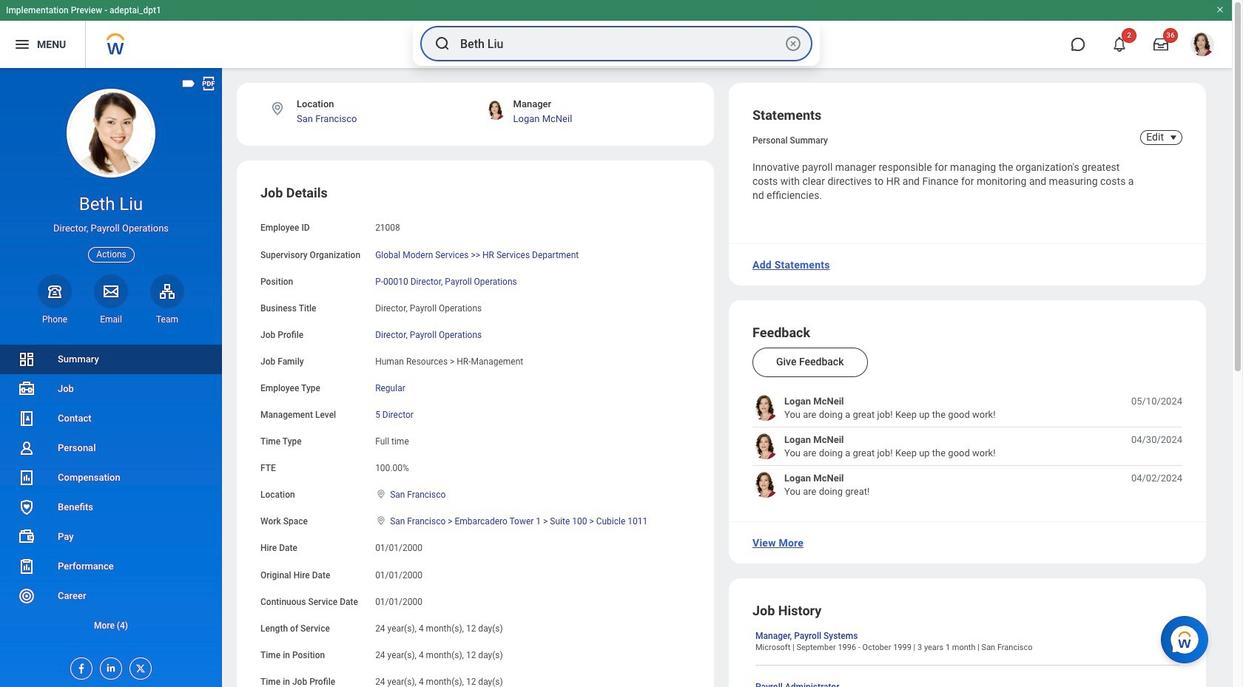 Task type: vqa. For each thing, say whether or not it's contained in the screenshot.
arrow left image
no



Task type: describe. For each thing, give the bounding box(es) containing it.
performance image
[[18, 558, 36, 576]]

pay image
[[18, 529, 36, 546]]

career image
[[18, 588, 36, 606]]

0 horizontal spatial location image
[[269, 101, 286, 117]]

1 horizontal spatial list
[[753, 396, 1183, 498]]

email beth liu element
[[94, 314, 128, 326]]

linkedin image
[[101, 659, 117, 674]]

facebook image
[[71, 659, 87, 675]]

full time element
[[375, 434, 409, 447]]

location image
[[375, 516, 387, 527]]

personal image
[[18, 440, 36, 458]]

1 employee's photo (logan mcneil) image from the top
[[753, 396, 779, 421]]

profile logan mcneil image
[[1191, 33, 1215, 59]]

close environment banner image
[[1216, 5, 1225, 14]]

2 employee's photo (logan mcneil) image from the top
[[753, 434, 779, 460]]

contact image
[[18, 410, 36, 428]]

job image
[[18, 381, 36, 398]]

tag image
[[181, 76, 197, 92]]



Task type: locate. For each thing, give the bounding box(es) containing it.
summary image
[[18, 351, 36, 369]]

x image
[[130, 659, 147, 675]]

1 vertical spatial employee's photo (logan mcneil) image
[[753, 434, 779, 460]]

0 horizontal spatial list
[[0, 345, 222, 641]]

personal summary element
[[753, 133, 828, 146]]

0 vertical spatial employee's photo (logan mcneil) image
[[753, 396, 779, 421]]

list
[[0, 345, 222, 641], [753, 396, 1183, 498]]

2 vertical spatial employee's photo (logan mcneil) image
[[753, 473, 779, 498]]

group
[[261, 185, 691, 688]]

inbox large image
[[1154, 37, 1169, 52]]

justify image
[[13, 36, 31, 53]]

phone beth liu element
[[38, 314, 72, 326]]

search image
[[434, 35, 452, 53]]

benefits image
[[18, 499, 36, 517]]

view team image
[[158, 283, 176, 300]]

1 horizontal spatial location image
[[375, 490, 387, 500]]

employee's photo (logan mcneil) image
[[753, 396, 779, 421], [753, 434, 779, 460], [753, 473, 779, 498]]

3 employee's photo (logan mcneil) image from the top
[[753, 473, 779, 498]]

None search field
[[413, 21, 820, 66]]

navigation pane region
[[0, 68, 222, 688]]

x circle image
[[785, 35, 803, 53]]

notifications large image
[[1113, 37, 1128, 52]]

view printable version (pdf) image
[[201, 76, 217, 92]]

mail image
[[102, 283, 120, 300]]

banner
[[0, 0, 1233, 68]]

phone image
[[44, 283, 65, 300]]

0 vertical spatial location image
[[269, 101, 286, 117]]

1 vertical spatial location image
[[375, 490, 387, 500]]

Search Workday  search field
[[460, 27, 782, 60]]

compensation image
[[18, 469, 36, 487]]

team beth liu element
[[150, 314, 184, 326]]

location image
[[269, 101, 286, 117], [375, 490, 387, 500]]



